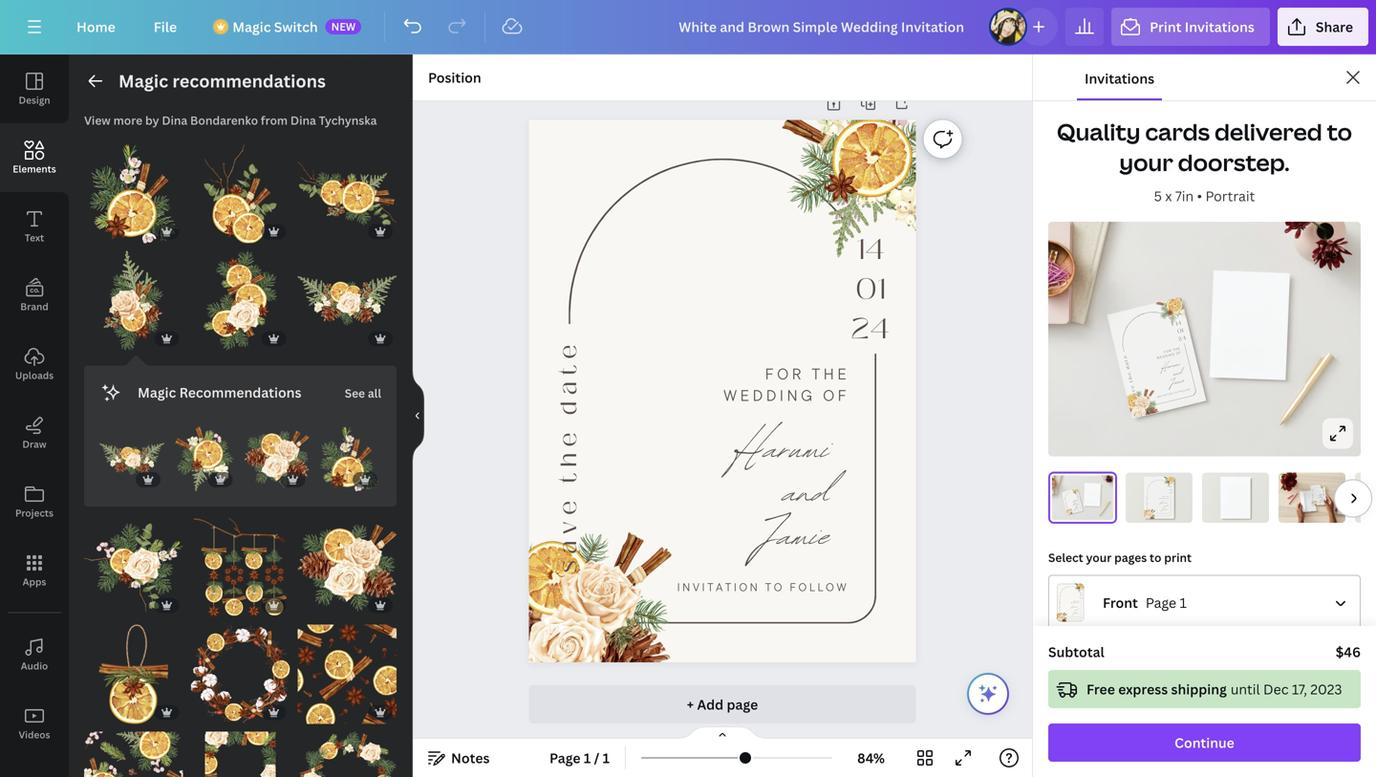 Task type: describe. For each thing, give the bounding box(es) containing it.
magic recommendations
[[119, 69, 326, 93]]

and inside and jamie
[[1172, 365, 1184, 381]]

view more by dina bondarenko from dina tychynska
[[84, 112, 377, 128]]

save inside save the date
[[1129, 384, 1139, 400]]

videos button
[[0, 689, 69, 758]]

+
[[687, 695, 694, 714]]

01 inside 14 01 24 save the date
[[1170, 488, 1172, 492]]

24 inside 14 01 24 save the date
[[1170, 491, 1173, 495]]

follow inside invitation to follow
[[1179, 388, 1191, 393]]

date inside save the date
[[1122, 354, 1132, 370]]

notes button
[[421, 743, 498, 773]]

portrait
[[1206, 187, 1256, 205]]

switch
[[274, 18, 318, 36]]

elements button
[[0, 123, 69, 192]]

free
[[1087, 680, 1116, 698]]

5
[[1155, 187, 1163, 205]]

brand button
[[0, 261, 69, 330]]

from
[[261, 112, 288, 128]]

see
[[345, 385, 365, 401]]

print invitations button
[[1112, 8, 1271, 46]]

1 vertical spatial invitation to follow
[[677, 580, 849, 594]]

to inside 'quality cards delivered to your doorstep. 5 x 7in • portrait'
[[1328, 116, 1353, 147]]

print
[[1150, 18, 1182, 36]]

page
[[727, 695, 758, 714]]

continue button
[[1049, 724, 1361, 762]]

projects button
[[0, 468, 69, 536]]

0 horizontal spatial save the date
[[552, 339, 586, 573]]

print
[[1165, 550, 1192, 565]]

0 vertical spatial invitation to follow
[[1157, 388, 1191, 399]]

hide image
[[412, 370, 425, 462]]

view more by dina bondarenko button
[[84, 112, 258, 128]]

+ add page button
[[529, 685, 917, 724]]

by
[[145, 112, 159, 128]]

display preview 3 of the design image
[[1203, 473, 1270, 523]]

a garland of dried citrus fruits. christmas decor. image
[[191, 518, 290, 617]]

see all
[[345, 385, 381, 401]]

more
[[113, 112, 143, 128]]

pages
[[1115, 550, 1147, 565]]

file
[[154, 18, 177, 36]]

dec
[[1264, 680, 1289, 698]]

continue
[[1175, 734, 1235, 752]]

1 horizontal spatial page
[[1146, 593, 1177, 612]]

select
[[1049, 550, 1084, 565]]

apps
[[23, 576, 46, 588]]

to inside invitation to follow
[[1174, 391, 1179, 394]]

1 horizontal spatial 14 01 24 save the date for the wedding of invitation to follow harumi and jamie
[[1313, 489, 1325, 503]]

show pages image
[[677, 726, 769, 741]]

draw
[[22, 438, 46, 451]]

front
[[1103, 593, 1139, 612]]

text
[[25, 231, 44, 244]]

bondarenko
[[190, 112, 258, 128]]

and inside invitation to follow harumi and jamie
[[1164, 503, 1168, 509]]

your inside 'quality cards delivered to your doorstep. 5 x 7in • portrait'
[[1120, 147, 1174, 178]]

delivered
[[1215, 116, 1323, 147]]

select your pages to print
[[1049, 550, 1192, 565]]

1 horizontal spatial 14 01 24
[[1175, 319, 1188, 344]]

position
[[428, 68, 482, 87]]

until
[[1231, 680, 1261, 698]]

0 horizontal spatial 14 01 24
[[851, 228, 890, 350]]

cards
[[1146, 116, 1210, 147]]

date inside 14 01 24 save the date
[[1146, 494, 1149, 500]]

0 horizontal spatial 1
[[584, 749, 591, 767]]

invitation to follow harumi and jamie
[[1156, 500, 1170, 514]]

recommendations
[[179, 383, 302, 401]]

share
[[1316, 18, 1354, 36]]

and jamie
[[1170, 365, 1186, 391]]

shipping
[[1172, 680, 1227, 698]]

seamless pattern with cinnamon sticks, dried orange slices, aniseed stars and cloves. christmas and new year spices. image
[[298, 625, 397, 724]]

7in
[[1176, 187, 1194, 205]]

2 horizontal spatial 1
[[1180, 593, 1187, 612]]

dina tychynska button
[[291, 112, 377, 128]]

$46
[[1336, 643, 1361, 661]]

home link
[[61, 8, 131, 46]]

magic for magic recommendations
[[119, 69, 168, 93]]

page 1 / 1
[[550, 749, 610, 767]]

84%
[[858, 749, 885, 767]]

invitations button
[[1078, 54, 1163, 100]]

the inside 14 01 24 save the date
[[1146, 501, 1149, 505]]

1 horizontal spatial save the date
[[1122, 354, 1139, 400]]

/
[[594, 749, 600, 767]]

tychynska
[[319, 112, 377, 128]]

christmas decoration with dried orange. image
[[84, 625, 183, 724]]

1 vertical spatial page
[[550, 749, 581, 767]]



Task type: locate. For each thing, give the bounding box(es) containing it.
print invitations
[[1150, 18, 1255, 36]]

of
[[1176, 350, 1182, 355], [823, 385, 850, 405], [1323, 495, 1324, 495], [1168, 497, 1170, 499], [1077, 500, 1078, 501]]

1 vertical spatial your
[[1087, 550, 1112, 565]]

your
[[1120, 147, 1174, 178], [1087, 550, 1112, 565]]

+ add page
[[687, 695, 758, 714]]

x
[[1166, 187, 1173, 205]]

your left the pages
[[1087, 550, 1112, 565]]

position button
[[421, 62, 489, 93]]

follow inside invitation to follow harumi and jamie
[[1165, 513, 1170, 514]]

14 01 24 save the date
[[1146, 485, 1173, 512]]

doorstep.
[[1179, 147, 1290, 178]]

christmas seamless pattern image
[[84, 732, 183, 777]]

christmas bouquet with dried orange. image
[[84, 144, 183, 243], [191, 144, 290, 243], [298, 144, 397, 243], [84, 251, 183, 350], [191, 251, 290, 350], [298, 251, 397, 350], [99, 427, 164, 492], [172, 427, 237, 492], [244, 427, 309, 492], [317, 427, 381, 492], [84, 518, 183, 617], [298, 518, 397, 617]]

new
[[331, 19, 356, 33]]

file button
[[138, 8, 192, 46]]

harumi inside invitation to follow harumi and jamie
[[1161, 500, 1168, 505]]

1 vertical spatial magic
[[119, 69, 168, 93]]

0 vertical spatial your
[[1120, 147, 1174, 178]]

magic for magic switch
[[233, 18, 271, 36]]

home
[[76, 18, 115, 36]]

1 right /
[[603, 749, 610, 767]]

magic for magic recommendations
[[138, 383, 176, 401]]

jamie inside invitation to follow harumi and jamie
[[1163, 506, 1168, 512]]

quality
[[1057, 116, 1141, 147]]

uploads
[[15, 369, 54, 382]]

to
[[1328, 116, 1353, 147], [1174, 391, 1179, 394], [1321, 502, 1322, 503], [1077, 509, 1078, 510], [1163, 513, 1165, 514], [1150, 550, 1162, 565], [766, 580, 785, 594]]

harumi
[[1160, 357, 1182, 375], [734, 412, 831, 486], [1320, 496, 1324, 499], [1161, 500, 1168, 505], [1074, 502, 1078, 506]]

express
[[1119, 680, 1169, 698]]

84% button
[[840, 743, 903, 773]]

fragrant natural vine wreath decorated with dried orange fruits, cotton flowers, cinnamon, anise, and rosehip berries. christmas wreath. image
[[191, 625, 290, 724]]

dina right by
[[162, 112, 188, 128]]

page left /
[[550, 749, 581, 767]]

14
[[856, 228, 885, 271], [1175, 319, 1183, 328], [1170, 485, 1172, 489], [1324, 489, 1325, 490], [1077, 493, 1078, 496]]

0 vertical spatial magic
[[233, 18, 271, 36]]

notes
[[451, 749, 490, 767]]

add
[[697, 695, 724, 714]]

elements
[[13, 163, 56, 175]]

magic up by
[[119, 69, 168, 93]]

14 01 24 save the date for the wedding of invitation to follow harumi and jamie up select
[[1065, 493, 1080, 511]]

1 vertical spatial for the wedding of
[[724, 364, 850, 405]]

front page 1
[[1103, 593, 1187, 612]]

page
[[1146, 593, 1177, 612], [550, 749, 581, 767]]

24
[[851, 307, 890, 350], [1178, 334, 1188, 344], [1170, 491, 1173, 495], [1324, 492, 1325, 493], [1077, 497, 1079, 499]]

magic switch
[[233, 18, 318, 36]]

invitation to follow
[[1157, 388, 1191, 399], [677, 580, 849, 594]]

brand
[[20, 300, 48, 313]]

wreath with orange, rose. image
[[298, 732, 397, 777]]

text button
[[0, 192, 69, 261]]

2 vertical spatial for the wedding of
[[1160, 496, 1170, 499]]

design
[[19, 94, 50, 107]]

free express shipping until dec 17, 2023
[[1087, 680, 1343, 698]]

0 horizontal spatial dina
[[162, 112, 188, 128]]

0 vertical spatial for the wedding of
[[1157, 346, 1182, 360]]

invitation inside invitation to follow harumi and jamie
[[1156, 513, 1163, 514]]

1 horizontal spatial invitation to follow
[[1157, 388, 1191, 399]]

1 horizontal spatial your
[[1120, 147, 1174, 178]]

1 left /
[[584, 749, 591, 767]]

magic inside main 'menu bar'
[[233, 18, 271, 36]]

invitations up quality
[[1085, 69, 1155, 87]]

magic left recommendations
[[138, 383, 176, 401]]

•
[[1198, 187, 1203, 205]]

0 vertical spatial page
[[1146, 593, 1177, 612]]

invitations
[[1185, 18, 1255, 36], [1085, 69, 1155, 87]]

0 horizontal spatial invitations
[[1085, 69, 1155, 87]]

1 vertical spatial invitations
[[1085, 69, 1155, 87]]

share button
[[1278, 8, 1369, 46]]

christmas frame with orange and rose. image
[[191, 732, 290, 777]]

to inside invitation to follow harumi and jamie
[[1163, 513, 1165, 514]]

your up 5
[[1120, 147, 1174, 178]]

0 horizontal spatial your
[[1087, 550, 1112, 565]]

Design title text field
[[664, 8, 982, 46]]

see all button
[[343, 373, 383, 411]]

audio
[[21, 660, 48, 673]]

uploads button
[[0, 330, 69, 399]]

canva assistant image
[[977, 683, 1000, 706]]

wedding
[[1157, 352, 1176, 360], [724, 385, 816, 405], [1319, 495, 1323, 496], [1160, 497, 1167, 499], [1073, 501, 1077, 502]]

group
[[84, 144, 183, 243], [191, 144, 290, 243], [298, 144, 397, 243], [84, 240, 183, 350], [191, 240, 290, 350], [298, 240, 397, 350], [172, 415, 237, 492], [244, 415, 309, 492], [317, 415, 381, 492], [99, 427, 164, 492], [191, 507, 290, 617], [298, 507, 397, 617], [84, 518, 183, 617], [84, 614, 183, 724], [191, 614, 290, 724], [298, 614, 397, 724], [84, 720, 183, 777], [191, 720, 290, 777], [298, 720, 397, 777]]

save
[[1129, 384, 1139, 400], [552, 495, 586, 573], [1313, 499, 1314, 503], [1146, 506, 1149, 512], [1067, 508, 1069, 511]]

view
[[84, 112, 111, 128]]

01
[[856, 267, 886, 311], [1177, 326, 1185, 336], [1170, 488, 1172, 492], [1324, 490, 1325, 492], [1077, 495, 1079, 497]]

page right front
[[1146, 593, 1177, 612]]

invitations inside dropdown button
[[1185, 18, 1255, 36]]

14 01 24 save the date for the wedding of invitation to follow harumi and jamie
[[1313, 489, 1325, 503], [1065, 493, 1080, 511]]

14 01 24 save the date for the wedding of invitation to follow harumi and jamie left display preview 5 of the design image
[[1313, 489, 1325, 503]]

display preview 5 of the design image
[[1356, 473, 1377, 523]]

magic recommendations
[[138, 383, 302, 401]]

magic left switch
[[233, 18, 271, 36]]

1 dina from the left
[[162, 112, 188, 128]]

dina right from
[[291, 112, 316, 128]]

1 horizontal spatial dina
[[291, 112, 316, 128]]

and
[[1172, 365, 1184, 381], [783, 456, 831, 529], [1322, 497, 1324, 500], [1164, 503, 1168, 509], [1076, 504, 1079, 507]]

the
[[1173, 346, 1181, 352], [812, 364, 850, 383], [1126, 371, 1135, 383], [552, 427, 586, 483], [1322, 494, 1324, 495], [1167, 496, 1170, 497], [1313, 497, 1314, 499], [1076, 500, 1078, 501], [1146, 501, 1149, 505], [1066, 505, 1068, 507]]

17,
[[1293, 680, 1308, 698]]

all
[[368, 385, 381, 401]]

draw button
[[0, 399, 69, 468]]

0 vertical spatial invitations
[[1185, 18, 1255, 36]]

1 down 'print'
[[1180, 593, 1187, 612]]

dina
[[162, 112, 188, 128], [291, 112, 316, 128]]

invitations right "print"
[[1185, 18, 1255, 36]]

projects
[[15, 507, 54, 520]]

1 horizontal spatial invitations
[[1185, 18, 1255, 36]]

date
[[552, 339, 586, 415], [1122, 354, 1132, 370], [1313, 494, 1314, 497], [1146, 494, 1149, 500], [1065, 501, 1068, 505]]

14 inside 14 01 24 save the date
[[1170, 485, 1172, 489]]

0 horizontal spatial page
[[550, 749, 581, 767]]

videos
[[19, 729, 50, 741]]

2 dina from the left
[[291, 112, 316, 128]]

1 horizontal spatial 1
[[603, 749, 610, 767]]

apps button
[[0, 536, 69, 605]]

save inside 14 01 24 save the date
[[1146, 506, 1149, 512]]

quality cards delivered to your doorstep. 5 x 7in • portrait
[[1057, 116, 1353, 205]]

jamie
[[1170, 373, 1186, 391], [1321, 499, 1324, 502], [761, 499, 831, 573], [1076, 505, 1079, 509], [1163, 506, 1168, 512]]

invitations inside button
[[1085, 69, 1155, 87]]

14 01 24
[[851, 228, 890, 350], [1175, 319, 1188, 344]]

for
[[1164, 349, 1173, 354], [765, 364, 805, 383], [1321, 494, 1322, 495], [1163, 496, 1166, 497], [1074, 500, 1076, 501]]

magic
[[233, 18, 271, 36], [119, 69, 168, 93], [138, 383, 176, 401]]

follow
[[1179, 388, 1191, 393], [1322, 502, 1325, 503], [1078, 509, 1080, 510], [1165, 513, 1170, 514], [790, 580, 849, 594]]

recommendations
[[172, 69, 326, 93]]

2 vertical spatial magic
[[138, 383, 176, 401]]

for the wedding of
[[1157, 346, 1182, 360], [724, 364, 850, 405], [1160, 496, 1170, 499]]

the inside save the date
[[1126, 371, 1135, 383]]

design button
[[0, 54, 69, 123]]

2023
[[1311, 680, 1343, 698]]

0 horizontal spatial 14 01 24 save the date for the wedding of invitation to follow harumi and jamie
[[1065, 493, 1080, 511]]

audio button
[[0, 621, 69, 689]]

main menu bar
[[0, 0, 1377, 54]]

0 horizontal spatial invitation to follow
[[677, 580, 849, 594]]

side panel tab list
[[0, 54, 69, 777]]

subtotal
[[1049, 643, 1105, 661]]



Task type: vqa. For each thing, say whether or not it's contained in the screenshot.
"THANK"
no



